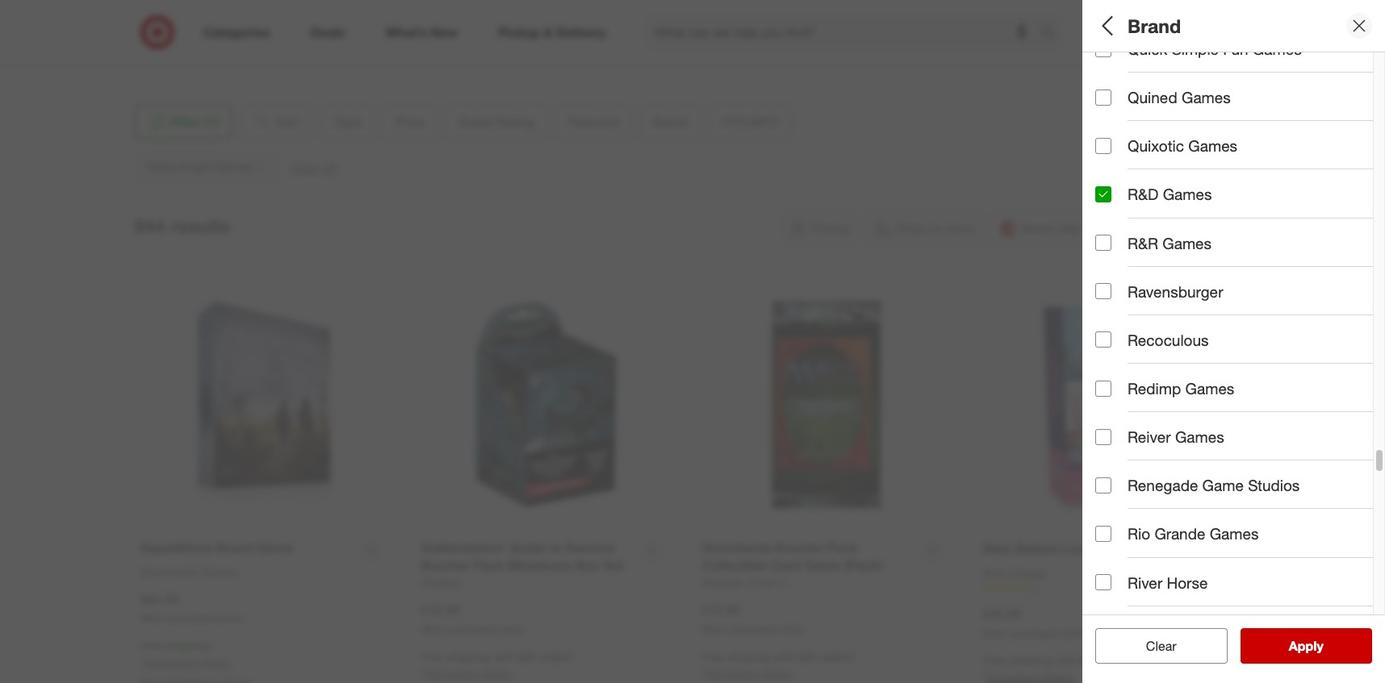 Task type: describe. For each thing, give the bounding box(es) containing it.
free shipping * * exclusions apply.
[[140, 639, 232, 670]]

orders* for $20.99
[[1100, 654, 1137, 668]]

brand for brand
[[1128, 14, 1181, 37]]

$84.95
[[140, 591, 179, 607]]

with for $20.99
[[1055, 654, 1076, 668]]

featured
[[1095, 233, 1160, 252]]

r&r
[[1128, 234, 1158, 252]]

brand for brand 0-hr art & technology; 25th century games; 2f-spiele; 2
[[1095, 289, 1139, 308]]

$20.99
[[983, 606, 1022, 622]]

1
[[1033, 582, 1038, 595]]

commerce
[[176, 13, 232, 27]]

when for $18.99
[[421, 624, 446, 636]]

apply button
[[1240, 629, 1372, 664]]

type
[[1095, 63, 1129, 82]]

2
[[1380, 310, 1385, 324]]

2835
[[147, 13, 172, 27]]

search button
[[1033, 15, 1072, 53]]

fpo/apo
[[1095, 352, 1165, 370]]

clear for clear
[[1146, 638, 1176, 655]]

quined
[[1128, 88, 1177, 107]]

exclusions inside free shipping * * exclusions apply.
[[144, 656, 198, 670]]

wi
[[201, 30, 214, 43]]

quined games
[[1128, 88, 1231, 107]]

redimp
[[1128, 379, 1181, 398]]

guest rating
[[1095, 182, 1190, 201]]

all filters dialog
[[1082, 0, 1385, 684]]

$15
[[1151, 141, 1169, 154]]

orders* for $18.99
[[538, 651, 575, 664]]

Reiver Games checkbox
[[1095, 429, 1111, 445]]

games for redimp games
[[1185, 379, 1234, 398]]

r&r games
[[1128, 234, 1212, 252]]

$35 for $15.95
[[798, 651, 816, 664]]

renegade
[[1128, 476, 1198, 495]]

rating
[[1143, 182, 1190, 201]]

purchased for $20.99
[[1011, 628, 1057, 640]]

shipping inside free shipping * * exclusions apply.
[[166, 639, 209, 653]]

shipping for $18.99
[[447, 651, 490, 664]]

brand 0-hr art & technology; 25th century games; 2f-spiele; 2
[[1095, 289, 1385, 324]]

art
[[1121, 310, 1136, 324]]

$35 for $20.99
[[1079, 654, 1097, 668]]

clear all
[[1138, 638, 1185, 655]]

$0
[[1095, 141, 1107, 154]]

horse
[[1167, 574, 1208, 592]]

games down the game
[[1210, 525, 1259, 544]]

collectible
[[1241, 84, 1295, 98]]

online for $18.99
[[498, 624, 524, 636]]

apply. for $18.99
[[482, 667, 513, 681]]

online for $84.95
[[217, 613, 243, 625]]

trading
[[1298, 84, 1335, 98]]

free shipping with $35 orders* * exclusions apply. for $18.99
[[421, 651, 575, 681]]

board
[[1095, 84, 1126, 98]]

online for $20.99
[[1060, 628, 1086, 640]]

apply. for $15.95
[[763, 667, 794, 681]]

shipping for $20.99
[[1009, 654, 1052, 668]]

0 horizontal spatial exclusions apply. button
[[144, 655, 232, 672]]

when for $84.95
[[140, 613, 166, 625]]

* down "$84.95"
[[140, 656, 144, 670]]

price $0  –  $15; $15  –  $25; $25  –  $50; $50  –  $100; $100  –  
[[1095, 120, 1385, 154]]

2835 commerce park drive fitchburg , wi 53719 us
[[147, 13, 287, 59]]

quixotic
[[1128, 137, 1184, 155]]

include out of stock
[[1128, 406, 1263, 425]]

purchased for $84.95
[[168, 613, 214, 625]]

Quixotic Games checkbox
[[1095, 138, 1111, 154]]

hr
[[1106, 310, 1118, 324]]

search
[[1033, 25, 1072, 42]]

orders* for $15.95
[[819, 651, 856, 664]]

see results button
[[1240, 629, 1372, 664]]

grande
[[1154, 525, 1205, 544]]

renegade game studios
[[1128, 476, 1300, 495]]

games for r&r games
[[1162, 234, 1212, 252]]

of
[[1208, 406, 1222, 425]]

price
[[1095, 120, 1133, 139]]

* down $18.99 at the bottom of page
[[421, 667, 425, 681]]

see results
[[1272, 638, 1340, 655]]

river
[[1128, 574, 1162, 592]]

r&d
[[1128, 185, 1159, 204]]

* down $15.95
[[702, 667, 706, 681]]

purchased for $18.99
[[449, 624, 495, 636]]

technology;
[[1150, 310, 1210, 324]]

Ravensburger checkbox
[[1095, 284, 1111, 300]]

ravensburger
[[1128, 282, 1223, 301]]

quick simple fun games
[[1128, 40, 1302, 58]]

$25;
[[1188, 141, 1210, 154]]

cards;
[[1338, 84, 1371, 98]]

drive
[[261, 13, 287, 27]]

reiver games
[[1128, 428, 1224, 446]]

all
[[1172, 638, 1185, 655]]

R&R Games checkbox
[[1095, 235, 1111, 251]]

Quick Simple Fun Games checkbox
[[1095, 41, 1111, 57]]

rio
[[1128, 525, 1150, 544]]

clear button
[[1095, 629, 1227, 664]]

reiver
[[1128, 428, 1171, 446]]



Task type: locate. For each thing, give the bounding box(es) containing it.
2 horizontal spatial apply.
[[763, 667, 794, 681]]

1 clear from the left
[[1138, 638, 1168, 655]]

ga
[[1374, 84, 1385, 98]]

with for $18.99
[[493, 651, 514, 664]]

apply. inside free shipping * * exclusions apply.
[[202, 656, 232, 670]]

1 horizontal spatial exclusions apply. button
[[425, 667, 513, 683]]

0 horizontal spatial orders*
[[538, 651, 575, 664]]

free down $20.99
[[983, 654, 1005, 668]]

25th
[[1213, 310, 1236, 324]]

shipping down $18.99 when purchased online in the left bottom of the page
[[447, 651, 490, 664]]

results inside button
[[1299, 638, 1340, 655]]

$50
[[1275, 141, 1293, 154]]

exclusions down $18.99 when purchased online in the left bottom of the page
[[425, 667, 479, 681]]

2 horizontal spatial with
[[1055, 654, 1076, 668]]

online inside $20.99 when purchased online
[[1060, 628, 1086, 640]]

brand inside brand 0-hr art & technology; 25th century games; 2f-spiele; 2
[[1095, 289, 1139, 308]]

when inside $20.99 when purchased online
[[983, 628, 1008, 640]]

apply.
[[202, 656, 232, 670], [482, 667, 513, 681], [763, 667, 794, 681]]

1 horizontal spatial results
[[1299, 638, 1340, 655]]

purchased down $18.99 at the bottom of page
[[449, 624, 495, 636]]

shipping down "$15.95 when purchased online"
[[728, 651, 771, 664]]

featured button
[[1095, 222, 1385, 278]]

games for quined games
[[1182, 88, 1231, 107]]

guest rating button
[[1095, 165, 1385, 222]]

games for quixotic games
[[1188, 137, 1237, 155]]

0 horizontal spatial with
[[493, 651, 514, 664]]

shipping down $84.95 when purchased online
[[166, 639, 209, 653]]

1 vertical spatial results
[[1299, 638, 1340, 655]]

purchased
[[168, 613, 214, 625], [449, 624, 495, 636], [730, 624, 776, 636], [1011, 628, 1057, 640]]

redimp games
[[1128, 379, 1234, 398]]

$35 for $18.99
[[517, 651, 535, 664]]

all
[[1095, 14, 1118, 37]]

when
[[140, 613, 166, 625], [421, 624, 446, 636], [702, 624, 727, 636], [983, 628, 1008, 640]]

$15;
[[1126, 141, 1148, 154]]

Rio Grande Games checkbox
[[1095, 526, 1111, 542]]

card
[[1171, 84, 1196, 98]]

games right r&d
[[1163, 185, 1212, 204]]

exclusions apply. button for $15.95
[[706, 667, 794, 683]]

brand inside dialog
[[1128, 14, 1181, 37]]

1 horizontal spatial games;
[[1199, 84, 1238, 98]]

,
[[194, 30, 197, 43]]

1 horizontal spatial $35
[[798, 651, 816, 664]]

$35
[[517, 651, 535, 664], [798, 651, 816, 664], [1079, 654, 1097, 668]]

purchased down $15.95
[[730, 624, 776, 636]]

games left $50;
[[1188, 137, 1237, 155]]

when inside $84.95 when purchased online
[[140, 613, 166, 625]]

free for $20.99
[[983, 654, 1005, 668]]

shipping down $20.99 when purchased online
[[1009, 654, 1052, 668]]

exclusions
[[144, 656, 198, 670], [425, 667, 479, 681], [706, 667, 760, 681]]

$20.99 when purchased online
[[983, 606, 1086, 640]]

free down $18.99 at the bottom of page
[[421, 651, 444, 664]]

$15.95
[[702, 602, 741, 618]]

Recoculous checkbox
[[1095, 332, 1111, 348]]

apply
[[1289, 638, 1323, 655]]

games right r&r
[[1162, 234, 1212, 252]]

What can we help you find? suggestions appear below search field
[[645, 15, 1044, 50]]

games for reiver games
[[1175, 428, 1224, 446]]

0-
[[1095, 310, 1106, 324]]

river horse
[[1128, 574, 1208, 592]]

clear for clear all
[[1138, 638, 1168, 655]]

clear all button
[[1095, 629, 1227, 664]]

1 horizontal spatial exclusions
[[425, 667, 479, 681]]

0 horizontal spatial apply.
[[202, 656, 232, 670]]

games;
[[1129, 84, 1168, 98], [1199, 84, 1238, 98], [1282, 310, 1322, 324]]

exclusions down "$15.95 when purchased online"
[[706, 667, 760, 681]]

us
[[147, 46, 163, 59]]

apply. down $84.95 when purchased online
[[202, 656, 232, 670]]

apply. down $18.99 when purchased online in the left bottom of the page
[[482, 667, 513, 681]]

results right see
[[1299, 638, 1340, 655]]

free inside free shipping * * exclusions apply.
[[140, 639, 163, 653]]

free
[[140, 639, 163, 653], [421, 651, 444, 664], [702, 651, 725, 664], [983, 654, 1005, 668]]

purchased inside $20.99 when purchased online
[[1011, 628, 1057, 640]]

exclusions apply. button down "$15.95 when purchased online"
[[706, 667, 794, 683]]

free shipping with $35 orders* * exclusions apply. for $15.95
[[702, 651, 856, 681]]

games; inside brand 0-hr art & technology; 25th century games; 2f-spiele; 2
[[1282, 310, 1322, 324]]

free down "$84.95"
[[140, 639, 163, 653]]

game
[[1202, 476, 1244, 495]]

games; right card
[[1199, 84, 1238, 98]]

$15.95 when purchased online
[[702, 602, 805, 636]]

when down "$84.95"
[[140, 613, 166, 625]]

apply. down "$15.95 when purchased online"
[[763, 667, 794, 681]]

1 free shipping with $35 orders* * exclusions apply. from the left
[[421, 651, 575, 681]]

$35 down "$15.95 when purchased online"
[[798, 651, 816, 664]]

2 horizontal spatial games;
[[1282, 310, 1322, 324]]

$25
[[1213, 141, 1231, 154]]

century
[[1239, 310, 1279, 324]]

studios
[[1248, 476, 1300, 495]]

purchased down $20.99
[[1011, 628, 1057, 640]]

purchased inside $18.99 when purchased online
[[449, 624, 495, 636]]

with down $20.99 when purchased online
[[1055, 654, 1076, 668]]

$35 down $20.99 when purchased online
[[1079, 654, 1097, 668]]

games down quick simple fun games
[[1182, 88, 1231, 107]]

1 horizontal spatial orders*
[[819, 651, 856, 664]]

online for $15.95
[[779, 624, 805, 636]]

r&d games
[[1128, 185, 1212, 204]]

games up of
[[1185, 379, 1234, 398]]

park
[[235, 13, 258, 27]]

games right fun
[[1253, 40, 1302, 58]]

when down $20.99
[[983, 628, 1008, 640]]

with down $18.99 when purchased online in the left bottom of the page
[[493, 651, 514, 664]]

online inside $18.99 when purchased online
[[498, 624, 524, 636]]

brand up hr
[[1095, 289, 1139, 308]]

games for r&d games
[[1163, 185, 1212, 204]]

clear inside 'button'
[[1146, 638, 1176, 655]]

53719
[[217, 30, 248, 43]]

fitchburg
[[147, 30, 194, 43]]

shipping
[[166, 639, 209, 653], [447, 651, 490, 664], [728, 651, 771, 664], [1009, 654, 1052, 668]]

results for 944 results
[[171, 215, 231, 238]]

filters
[[1123, 14, 1173, 37]]

0 vertical spatial brand
[[1128, 14, 1181, 37]]

$35 down $18.99 when purchased online in the left bottom of the page
[[517, 651, 535, 664]]

brand up the "quick"
[[1128, 14, 1181, 37]]

0 horizontal spatial free shipping with $35 orders* * exclusions apply.
[[421, 651, 575, 681]]

purchased for $15.95
[[730, 624, 776, 636]]

clear inside button
[[1138, 638, 1168, 655]]

recoculous
[[1128, 331, 1209, 349]]

exclusions for $18.99
[[425, 667, 479, 681]]

0 horizontal spatial exclusions
[[144, 656, 198, 670]]

online inside "$15.95 when purchased online"
[[779, 624, 805, 636]]

results for see results
[[1299, 638, 1340, 655]]

clear left all at the right bottom
[[1138, 638, 1168, 655]]

with down "$15.95 when purchased online"
[[774, 651, 795, 664]]

purchased inside "$15.95 when purchased online"
[[730, 624, 776, 636]]

guest
[[1095, 182, 1138, 201]]

exclusions down $84.95 when purchased online
[[144, 656, 198, 670]]

$100;
[[1312, 141, 1340, 154]]

when inside "$15.95 when purchased online"
[[702, 624, 727, 636]]

with
[[493, 651, 514, 664], [774, 651, 795, 664], [1055, 654, 1076, 668]]

$18.99 when purchased online
[[421, 602, 524, 636]]

0 vertical spatial results
[[171, 215, 231, 238]]

when for $15.95
[[702, 624, 727, 636]]

&
[[1139, 310, 1146, 324]]

free shipping with $35 orders*
[[983, 654, 1137, 668]]

2 horizontal spatial exclusions apply. button
[[706, 667, 794, 683]]

online inside $84.95 when purchased online
[[217, 613, 243, 625]]

include
[[1128, 406, 1178, 425]]

purchased up free shipping * * exclusions apply.
[[168, 613, 214, 625]]

simple
[[1171, 40, 1219, 58]]

2 horizontal spatial $35
[[1079, 654, 1097, 668]]

$18.99
[[421, 602, 460, 618]]

944
[[134, 215, 165, 238]]

0 horizontal spatial results
[[171, 215, 231, 238]]

*
[[209, 639, 213, 653], [140, 656, 144, 670], [421, 667, 425, 681], [702, 667, 706, 681]]

results right 944
[[171, 215, 231, 238]]

clear down river horse
[[1146, 638, 1176, 655]]

2 free shipping with $35 orders* * exclusions apply. from the left
[[702, 651, 856, 681]]

free for $18.99
[[421, 651, 444, 664]]

out
[[1182, 406, 1204, 425]]

free shipping with $35 orders* * exclusions apply. down $18.99 when purchased online in the left bottom of the page
[[421, 651, 575, 681]]

1 link
[[983, 582, 1232, 595]]

games; left card
[[1129, 84, 1168, 98]]

exclusions apply. button down $18.99 when purchased online in the left bottom of the page
[[425, 667, 513, 683]]

Quined Games checkbox
[[1095, 89, 1111, 106]]

exclusions apply. button down $84.95 when purchased online
[[144, 655, 232, 672]]

exclusions apply. button
[[144, 655, 232, 672], [425, 667, 513, 683], [706, 667, 794, 683]]

games; left 2f-
[[1282, 310, 1322, 324]]

purchased inside $84.95 when purchased online
[[168, 613, 214, 625]]

1 vertical spatial brand
[[1095, 289, 1139, 308]]

* down $84.95 when purchased online
[[209, 639, 213, 653]]

games down the include out of stock
[[1175, 428, 1224, 446]]

$50;
[[1250, 141, 1272, 154]]

$84.95 when purchased online
[[140, 591, 243, 625]]

when for $20.99
[[983, 628, 1008, 640]]

1 horizontal spatial with
[[774, 651, 795, 664]]

2 clear from the left
[[1146, 638, 1176, 655]]

free for $15.95
[[702, 651, 725, 664]]

Renegade Game Studios checkbox
[[1095, 478, 1111, 494]]

when inside $18.99 when purchased online
[[421, 624, 446, 636]]

free down $15.95
[[702, 651, 725, 664]]

with for $15.95
[[774, 651, 795, 664]]

free shipping with $35 orders* * exclusions apply. down "$15.95 when purchased online"
[[702, 651, 856, 681]]

0 horizontal spatial games;
[[1129, 84, 1168, 98]]

shipping for $15.95
[[728, 651, 771, 664]]

2 horizontal spatial orders*
[[1100, 654, 1137, 668]]

see
[[1272, 638, 1295, 655]]

Redimp Games checkbox
[[1095, 381, 1111, 397]]

0 horizontal spatial $35
[[517, 651, 535, 664]]

exclusions apply. button for $18.99
[[425, 667, 513, 683]]

when down $15.95
[[702, 624, 727, 636]]

fpo/apo button
[[1095, 335, 1385, 391]]

Include out of stock checkbox
[[1095, 407, 1111, 423]]

all filters
[[1095, 14, 1173, 37]]

games
[[1253, 40, 1302, 58], [1182, 88, 1231, 107], [1188, 137, 1237, 155], [1163, 185, 1212, 204], [1162, 234, 1212, 252], [1185, 379, 1234, 398], [1175, 428, 1224, 446], [1210, 525, 1259, 544]]

1 horizontal spatial free shipping with $35 orders* * exclusions apply.
[[702, 651, 856, 681]]

2 horizontal spatial exclusions
[[706, 667, 760, 681]]

when down $18.99 at the bottom of page
[[421, 624, 446, 636]]

spiele;
[[1342, 310, 1377, 324]]

River Horse checkbox
[[1095, 575, 1111, 591]]

exclusions for $15.95
[[706, 667, 760, 681]]

clear
[[1138, 638, 1168, 655], [1146, 638, 1176, 655]]

type board games; card games; collectible trading cards; ga
[[1095, 63, 1385, 98]]

fun
[[1223, 40, 1248, 58]]

stock
[[1226, 406, 1263, 425]]

brand dialog
[[1082, 0, 1385, 684]]

R&D Games checkbox
[[1095, 186, 1111, 203]]

1 horizontal spatial apply.
[[482, 667, 513, 681]]

944 results
[[134, 215, 231, 238]]

$100
[[1343, 141, 1367, 154]]



Task type: vqa. For each thing, say whether or not it's contained in the screenshot.
3
no



